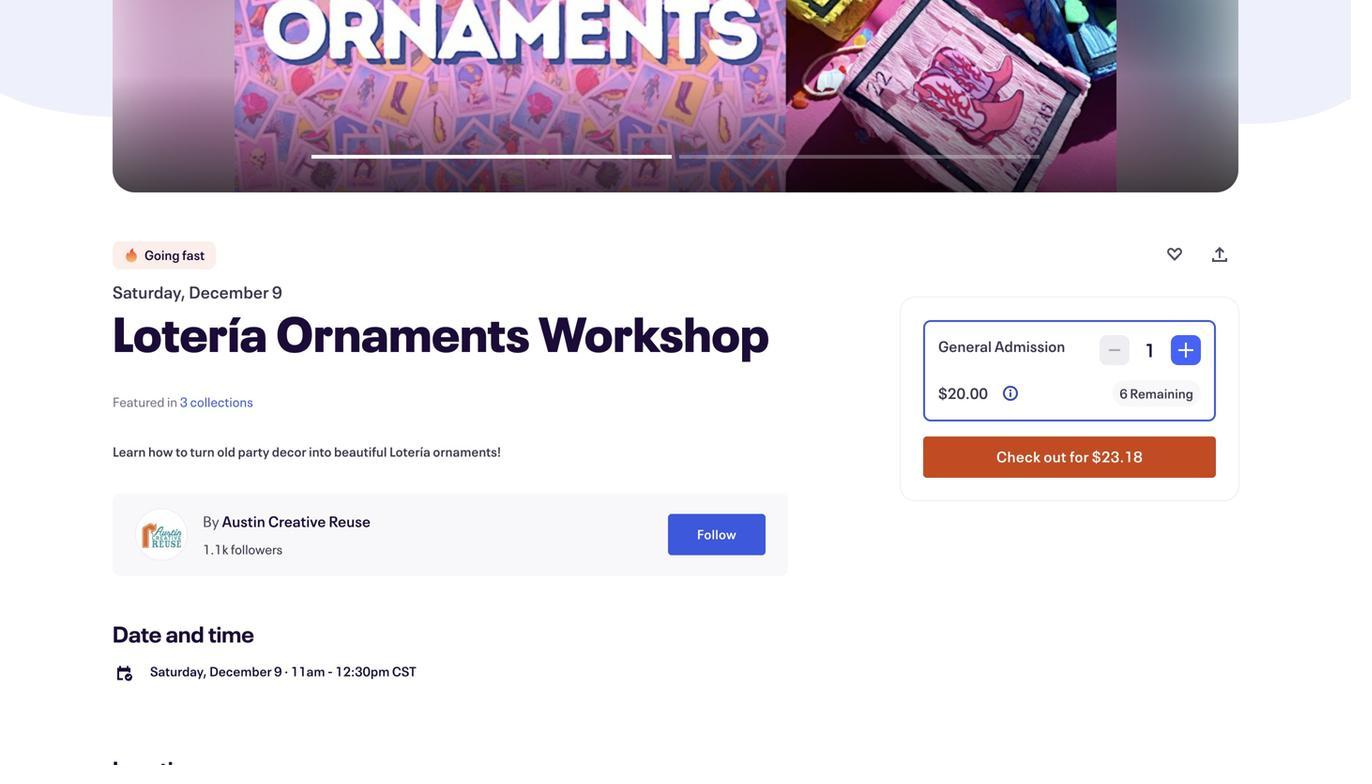 Task type: locate. For each thing, give the bounding box(es) containing it.
1.1k
[[203, 541, 228, 558]]

1 vertical spatial lotería
[[390, 443, 431, 461]]

saturday,
[[113, 281, 186, 303], [150, 663, 207, 680]]

into
[[309, 443, 332, 461]]

cst
[[392, 663, 417, 680]]

0 vertical spatial 9
[[272, 281, 282, 303]]

december for lotería
[[189, 281, 269, 303]]

saturday, down date and time
[[150, 663, 207, 680]]

9 for ·
[[274, 663, 282, 680]]

0 vertical spatial saturday,
[[113, 281, 186, 303]]

by
[[203, 511, 219, 531]]

9
[[272, 281, 282, 303], [274, 663, 282, 680]]

ornaments
[[276, 301, 530, 365]]

lotería right beautiful
[[390, 443, 431, 461]]

0 vertical spatial december
[[189, 281, 269, 303]]

9 for lotería
[[272, 281, 282, 303]]

time
[[208, 619, 254, 649]]

beautiful
[[334, 443, 387, 461]]

reuse
[[329, 511, 371, 531]]

december inside saturday, december 9 lotería ornaments workshop
[[189, 281, 269, 303]]

1 vertical spatial 9
[[274, 663, 282, 680]]

creative
[[268, 511, 326, 531]]

1 horizontal spatial lotería
[[390, 443, 431, 461]]

december
[[189, 281, 269, 303], [209, 663, 272, 680]]

and
[[166, 619, 204, 649]]

december down fast
[[189, 281, 269, 303]]

0 horizontal spatial lotería
[[113, 301, 267, 365]]

ornaments!
[[433, 443, 501, 461]]

workshop
[[539, 301, 770, 365]]

lotería up the 3
[[113, 301, 267, 365]]

party
[[238, 443, 270, 461]]

december down time
[[209, 663, 272, 680]]

1 vertical spatial saturday,
[[150, 663, 207, 680]]

lotería inside saturday, december 9 lotería ornaments workshop
[[113, 301, 267, 365]]

0 vertical spatial lotería
[[113, 301, 267, 365]]

organizer profile element
[[113, 493, 789, 576]]

to
[[176, 443, 188, 461]]

9 inside saturday, december 9 lotería ornaments workshop
[[272, 281, 282, 303]]

3
[[180, 393, 188, 411]]

going
[[145, 246, 180, 264]]

saturday, inside saturday, december 9 lotería ornaments workshop
[[113, 281, 186, 303]]

1 vertical spatial december
[[209, 663, 272, 680]]

lotería
[[113, 301, 267, 365], [390, 443, 431, 461]]

saturday, down going
[[113, 281, 186, 303]]

fast
[[182, 246, 205, 264]]



Task type: describe. For each thing, give the bounding box(es) containing it.
featured in 3 collections
[[113, 393, 253, 411]]

old
[[217, 443, 236, 461]]

in
[[167, 393, 178, 411]]

saturday, for ·
[[150, 663, 207, 680]]

featured
[[113, 393, 165, 411]]

collections
[[190, 393, 253, 411]]

turn
[[190, 443, 215, 461]]

·
[[285, 663, 288, 680]]

learn
[[113, 443, 146, 461]]

saturday, december 9 · 11am - 12:30pm cst
[[150, 663, 417, 680]]

decor
[[272, 443, 307, 461]]

follow
[[697, 526, 737, 543]]

austin
[[222, 511, 266, 531]]

saturday, december 9 lotería ornaments workshop
[[113, 281, 770, 365]]

learn how to turn old party decor into beautiful lotería ornaments!
[[113, 443, 501, 461]]

11am
[[291, 663, 325, 680]]

date and time
[[113, 619, 254, 649]]

saturday, for lotería
[[113, 281, 186, 303]]

how
[[148, 443, 173, 461]]

date
[[113, 619, 162, 649]]

going fast
[[145, 246, 205, 264]]

12:30pm
[[335, 663, 390, 680]]

by austin creative reuse 1.1k followers
[[203, 511, 371, 558]]

followers
[[231, 541, 283, 558]]

december for ·
[[209, 663, 272, 680]]

follow button
[[668, 514, 766, 555]]

-
[[328, 663, 333, 680]]



Task type: vqa. For each thing, say whether or not it's contained in the screenshot.
"united states" link
no



